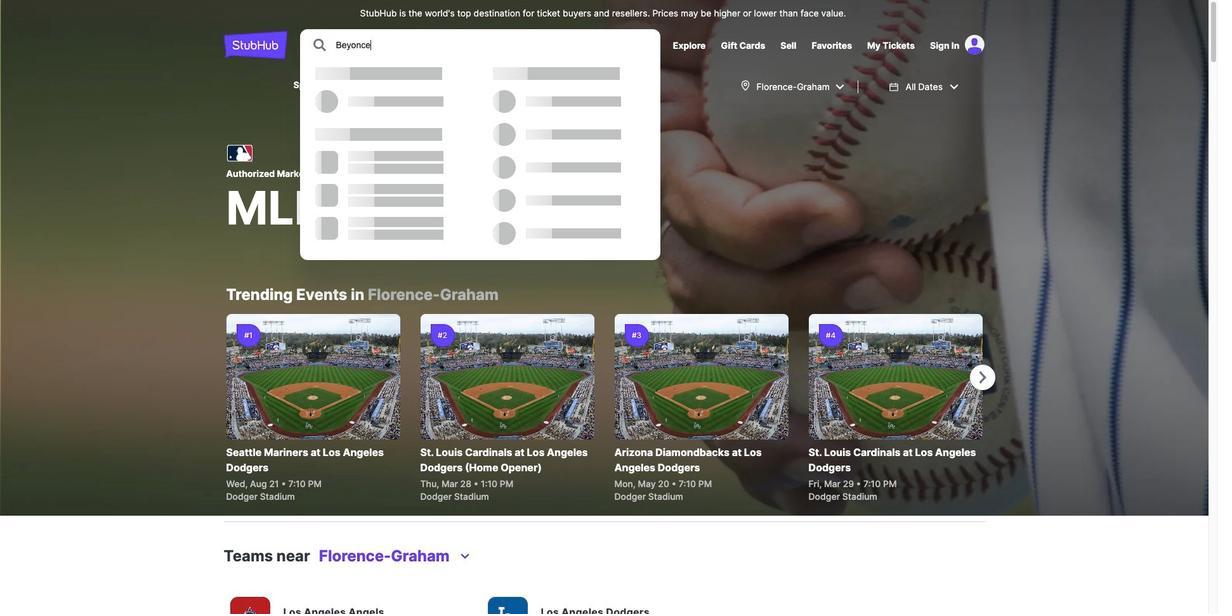 Task type: vqa. For each thing, say whether or not it's contained in the screenshot.
United States button
no



Task type: locate. For each thing, give the bounding box(es) containing it.
stubhub image
[[224, 29, 287, 61]]

Search events, artists, teams, and more field
[[335, 38, 648, 52]]



